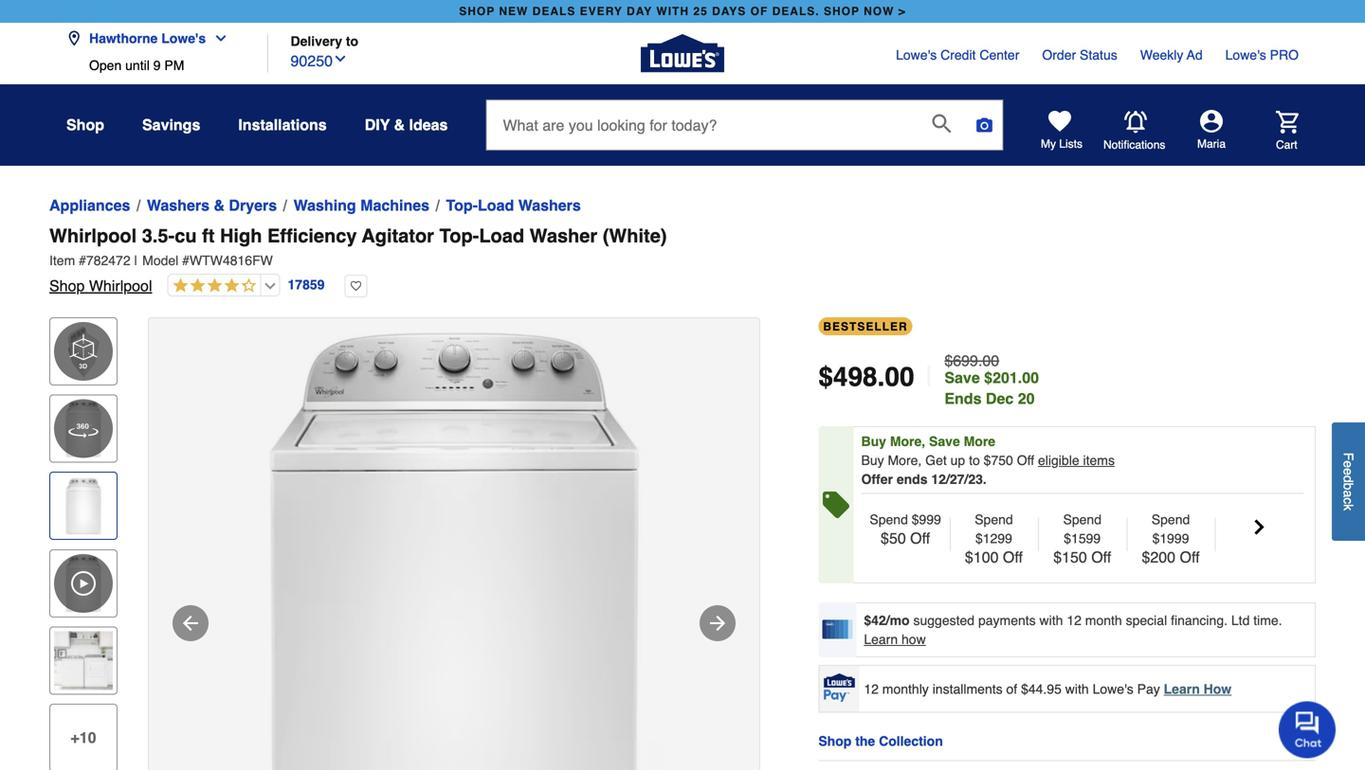 Task type: describe. For each thing, give the bounding box(es) containing it.
item
[[49, 253, 75, 268]]

eligible items button
[[1038, 453, 1115, 468]]

cu
[[175, 225, 197, 247]]

lowe's pro link
[[1225, 46, 1299, 64]]

pm
[[164, 58, 184, 73]]

shop button
[[66, 108, 104, 142]]

b
[[1341, 483, 1356, 490]]

whirlpool  #wtw4816fw image
[[149, 319, 759, 771]]

my lists link
[[1041, 110, 1083, 152]]

ends
[[945, 390, 982, 408]]

save inside save $201.00 ends dec 20
[[945, 369, 980, 387]]

more, for get
[[888, 453, 922, 468]]

0 horizontal spatial to
[[346, 34, 358, 49]]

top-load washers link
[[446, 194, 581, 217]]

& for diy
[[394, 116, 405, 134]]

the
[[855, 734, 875, 749]]

(white)
[[603, 225, 667, 247]]

diy
[[365, 116, 390, 134]]

status
[[1080, 47, 1117, 63]]

1 vertical spatial 12
[[864, 682, 879, 697]]

spend for $150
[[1063, 512, 1102, 528]]

shop for shop the collection
[[818, 734, 852, 749]]

order status link
[[1042, 46, 1117, 64]]

2 # from the left
[[182, 253, 190, 268]]

center
[[980, 47, 1019, 63]]

498
[[833, 362, 878, 392]]

machines
[[360, 197, 430, 214]]

lowe's pro
[[1225, 47, 1299, 63]]

top- inside top-load washers link
[[446, 197, 478, 214]]

$1999
[[1152, 531, 1189, 547]]

model
[[142, 253, 179, 268]]

spend for $100
[[975, 512, 1013, 528]]

1 vertical spatial save
[[929, 434, 960, 449]]

1 # from the left
[[79, 253, 86, 268]]

buy for buy more, get up to $750 off eligible items offer ends 12/27/23.
[[861, 453, 884, 468]]

1 vertical spatial |
[[926, 361, 933, 393]]

lowes pay logo image
[[820, 674, 858, 703]]

how
[[902, 632, 926, 648]]

installments
[[933, 682, 1003, 697]]

$50
[[881, 530, 906, 547]]

$
[[818, 362, 833, 392]]

to inside buy more, get up to $750 off eligible items offer ends 12/27/23.
[[969, 453, 980, 468]]

ft
[[202, 225, 215, 247]]

washers & dryers link
[[147, 194, 277, 217]]

deals.
[[772, 5, 820, 18]]

$44.95
[[1021, 682, 1062, 697]]

payments
[[978, 613, 1036, 629]]

| inside "whirlpool 3.5-cu ft high efficiency agitator top-load washer (white) item # 782472 | model # wtw4816fw"
[[134, 253, 138, 268]]

1 washers from the left
[[147, 197, 209, 214]]

wtw4816fw
[[190, 253, 273, 268]]

washing
[[294, 197, 356, 214]]

ad
[[1187, 47, 1203, 63]]

shop for shop whirlpool
[[49, 277, 85, 295]]

arrow left image
[[179, 612, 202, 635]]

$ 498 . 00
[[818, 362, 914, 392]]

buy for buy more, save more
[[861, 434, 886, 449]]

1 vertical spatial with
[[1065, 682, 1089, 697]]

until
[[125, 58, 150, 73]]

& for washers
[[214, 197, 225, 214]]

appliances
[[49, 197, 130, 214]]

dryers
[[229, 197, 277, 214]]

.
[[878, 362, 885, 392]]

load inside "whirlpool 3.5-cu ft high efficiency agitator top-load washer (white) item # 782472 | model # wtw4816fw"
[[479, 225, 524, 247]]

washers & dryers
[[147, 197, 277, 214]]

$1599
[[1064, 531, 1101, 547]]

appliances link
[[49, 194, 130, 217]]

ends
[[897, 472, 928, 487]]

my
[[1041, 137, 1056, 151]]

lowe's home improvement logo image
[[641, 12, 724, 95]]

bestseller
[[823, 320, 908, 334]]

more
[[964, 434, 996, 449]]

shop new deals every day with 25 days of deals. shop now >
[[459, 5, 906, 18]]

>
[[899, 5, 906, 18]]

delivery to
[[291, 34, 358, 49]]

heart outline image
[[345, 275, 367, 298]]

save $201.00 ends dec 20
[[945, 369, 1039, 408]]

whirlpool  #wtw4816fw - thumbnail2 image
[[54, 632, 113, 691]]

hawthorne
[[89, 31, 158, 46]]

2 shop from the left
[[824, 5, 860, 18]]

12 monthly installments of $44.95 with lowe's pay learn how
[[864, 682, 1232, 697]]

up
[[951, 453, 965, 468]]

20
[[1018, 390, 1035, 408]]

day
[[627, 5, 652, 18]]

2 washers from the left
[[518, 197, 581, 214]]

3.5-
[[142, 225, 175, 247]]

lowe's home improvement cart image
[[1276, 111, 1299, 133]]

savings
[[142, 116, 200, 134]]

every
[[580, 5, 623, 18]]

learn how link
[[1164, 682, 1232, 697]]

learn how button
[[864, 630, 926, 649]]

lowe's left pay
[[1093, 682, 1134, 697]]

top-load washers
[[446, 197, 581, 214]]

off for $100 off
[[1003, 549, 1023, 566]]

pay
[[1137, 682, 1160, 697]]

with inside $42/mo suggested payments with 12 month special financing. ltd time. learn how
[[1040, 613, 1063, 629]]

ltd
[[1231, 613, 1250, 629]]

$150
[[1053, 549, 1087, 566]]

9
[[153, 58, 161, 73]]

a
[[1341, 490, 1356, 498]]

savings button
[[142, 108, 200, 142]]

k
[[1341, 504, 1356, 511]]

+10 button
[[49, 704, 118, 771]]

$100
[[965, 549, 999, 566]]

washer
[[530, 225, 597, 247]]

with
[[656, 5, 689, 18]]

item number 7 8 2 4 7 2 and model number w t w 4 8 1 6 f w element
[[49, 251, 1316, 270]]



Task type: vqa. For each thing, say whether or not it's contained in the screenshot.
'Privacy'
no



Task type: locate. For each thing, give the bounding box(es) containing it.
to right up
[[969, 453, 980, 468]]

0 horizontal spatial &
[[214, 197, 225, 214]]

lowe's left pro
[[1225, 47, 1266, 63]]

off
[[1017, 453, 1034, 468], [910, 530, 930, 547], [1003, 549, 1023, 566], [1091, 549, 1111, 566], [1180, 549, 1200, 566]]

spend inside spend $1299 $100 off
[[975, 512, 1013, 528]]

lowe's up pm
[[161, 31, 206, 46]]

order status
[[1042, 47, 1117, 63]]

$42/mo
[[864, 613, 910, 629]]

tag filled image
[[823, 492, 849, 519]]

0 vertical spatial with
[[1040, 613, 1063, 629]]

learn
[[864, 632, 898, 648], [1164, 682, 1200, 697]]

credit
[[941, 47, 976, 63]]

1 horizontal spatial &
[[394, 116, 405, 134]]

$200
[[1142, 549, 1176, 566]]

1 vertical spatial top-
[[439, 225, 479, 247]]

0 horizontal spatial #
[[79, 253, 86, 268]]

1 vertical spatial learn
[[1164, 682, 1200, 697]]

off inside spend $1999 $200 off
[[1180, 549, 1200, 566]]

2 spend from the left
[[975, 512, 1013, 528]]

chat invite button image
[[1279, 701, 1337, 759]]

12
[[1067, 613, 1082, 629], [864, 682, 879, 697]]

0 vertical spatial shop
[[66, 116, 104, 134]]

maria
[[1197, 137, 1226, 151]]

d
[[1341, 476, 1356, 483]]

$201.00
[[984, 369, 1039, 387]]

4 spend from the left
[[1152, 512, 1190, 528]]

0 horizontal spatial with
[[1040, 613, 1063, 629]]

search image
[[932, 114, 951, 133]]

1 horizontal spatial learn
[[1164, 682, 1200, 697]]

top- right agitator
[[439, 225, 479, 247]]

0 horizontal spatial shop
[[459, 5, 495, 18]]

off inside buy more, get up to $750 off eligible items offer ends 12/27/23.
[[1017, 453, 1034, 468]]

maria button
[[1166, 110, 1257, 152]]

ideas
[[409, 116, 448, 134]]

&
[[394, 116, 405, 134], [214, 197, 225, 214]]

off down $999
[[910, 530, 930, 547]]

shop left now
[[824, 5, 860, 18]]

spend up $50
[[870, 512, 908, 528]]

days
[[712, 5, 746, 18]]

None search field
[[486, 100, 1003, 166]]

spend $1999 $200 off
[[1142, 512, 1200, 566]]

hawthorne lowe's
[[89, 31, 206, 46]]

chevron down image
[[333, 51, 348, 66]]

with right $44.95
[[1065, 682, 1089, 697]]

1 vertical spatial more,
[[888, 453, 922, 468]]

save up the get
[[929, 434, 960, 449]]

1 vertical spatial whirlpool
[[89, 277, 152, 295]]

diy & ideas
[[365, 116, 448, 134]]

diy & ideas button
[[365, 108, 448, 142]]

financing.
[[1171, 613, 1228, 629]]

e
[[1341, 461, 1356, 468], [1341, 468, 1356, 476]]

camera image
[[975, 116, 994, 135]]

spend $999 $50 off
[[870, 512, 941, 547]]

| left model
[[134, 253, 138, 268]]

1 buy from the top
[[861, 434, 886, 449]]

& inside button
[[394, 116, 405, 134]]

spend up $1999
[[1152, 512, 1190, 528]]

shop the collection
[[818, 734, 943, 749]]

save up ends
[[945, 369, 980, 387]]

12 right lowes pay logo
[[864, 682, 879, 697]]

shop down open
[[66, 116, 104, 134]]

lowe's home improvement lists image
[[1049, 110, 1071, 133]]

| right 00
[[926, 361, 933, 393]]

lists
[[1059, 137, 1083, 151]]

to up chevron down icon
[[346, 34, 358, 49]]

#
[[79, 253, 86, 268], [182, 253, 190, 268]]

1 horizontal spatial shop
[[824, 5, 860, 18]]

location image
[[66, 31, 82, 46]]

4.3 stars image
[[168, 278, 256, 295]]

arrow right image
[[706, 612, 729, 635]]

washers up washer
[[518, 197, 581, 214]]

efficiency
[[267, 225, 357, 247]]

0 vertical spatial to
[[346, 34, 358, 49]]

0 horizontal spatial learn
[[864, 632, 898, 648]]

suggested
[[913, 613, 975, 629]]

0 vertical spatial buy
[[861, 434, 886, 449]]

whirlpool up 782472
[[49, 225, 137, 247]]

e up d
[[1341, 461, 1356, 468]]

off inside the spend $1599 $150 off
[[1091, 549, 1111, 566]]

off inside spend $1299 $100 off
[[1003, 549, 1023, 566]]

0 vertical spatial 12
[[1067, 613, 1082, 629]]

washing machines
[[294, 197, 430, 214]]

0 horizontal spatial |
[[134, 253, 138, 268]]

12 left month
[[1067, 613, 1082, 629]]

1 shop from the left
[[459, 5, 495, 18]]

shop left the
[[818, 734, 852, 749]]

$42/mo suggested payments with 12 month special financing. ltd time. learn how
[[864, 613, 1282, 648]]

1 spend from the left
[[870, 512, 908, 528]]

12 inside $42/mo suggested payments with 12 month special financing. ltd time. learn how
[[1067, 613, 1082, 629]]

shop
[[66, 116, 104, 134], [49, 277, 85, 295], [818, 734, 852, 749]]

1 vertical spatial buy
[[861, 453, 884, 468]]

spend inside the spend $1599 $150 off
[[1063, 512, 1102, 528]]

of
[[751, 5, 768, 18]]

off down the $1299
[[1003, 549, 1023, 566]]

items
[[1083, 453, 1115, 468]]

whirlpool inside "whirlpool 3.5-cu ft high efficiency agitator top-load washer (white) item # 782472 | model # wtw4816fw"
[[49, 225, 137, 247]]

lowe's home improvement notification center image
[[1124, 111, 1147, 133]]

washers
[[147, 197, 209, 214], [518, 197, 581, 214]]

special
[[1126, 613, 1167, 629]]

17859
[[288, 277, 325, 293]]

f e e d b a c k
[[1341, 453, 1356, 511]]

1 horizontal spatial 12
[[1067, 613, 1082, 629]]

more,
[[890, 434, 925, 449], [888, 453, 922, 468]]

load
[[478, 197, 514, 214], [479, 225, 524, 247]]

25
[[693, 5, 708, 18]]

whirlpool  #wtw4816fw - thumbnail image
[[54, 477, 113, 536]]

1 vertical spatial load
[[479, 225, 524, 247]]

save
[[945, 369, 980, 387], [929, 434, 960, 449]]

1 horizontal spatial |
[[926, 361, 933, 393]]

Search Query text field
[[487, 100, 917, 150]]

& up ft
[[214, 197, 225, 214]]

whirlpool 3.5-cu ft high efficiency agitator top-load washer (white) item # 782472 | model # wtw4816fw
[[49, 225, 667, 268]]

0 vertical spatial more,
[[890, 434, 925, 449]]

installations
[[238, 116, 327, 134]]

shop the collection link
[[818, 730, 943, 753]]

90250
[[291, 52, 333, 70]]

# down 'cu' on the top of the page
[[182, 253, 190, 268]]

lowe's credit center
[[896, 47, 1019, 63]]

spend
[[870, 512, 908, 528], [975, 512, 1013, 528], [1063, 512, 1102, 528], [1152, 512, 1190, 528]]

top- inside "whirlpool 3.5-cu ft high efficiency agitator top-load washer (white) item # 782472 | model # wtw4816fw"
[[439, 225, 479, 247]]

1 e from the top
[[1341, 461, 1356, 468]]

deals
[[532, 5, 576, 18]]

chevron right image
[[1248, 516, 1271, 539]]

1 horizontal spatial to
[[969, 453, 980, 468]]

0 horizontal spatial washers
[[147, 197, 209, 214]]

off right $750
[[1017, 453, 1034, 468]]

lowe's credit center link
[[896, 46, 1019, 64]]

c
[[1341, 498, 1356, 504]]

0 vertical spatial learn
[[864, 632, 898, 648]]

shop left new
[[459, 5, 495, 18]]

off inside the spend $999 $50 off
[[910, 530, 930, 547]]

shop down the item in the left of the page
[[49, 277, 85, 295]]

off for $150 off
[[1091, 549, 1111, 566]]

lowe's inside button
[[161, 31, 206, 46]]

off for $50 off
[[910, 530, 930, 547]]

2 buy from the top
[[861, 453, 884, 468]]

2 vertical spatial shop
[[818, 734, 852, 749]]

buy inside buy more, get up to $750 off eligible items offer ends 12/27/23.
[[861, 453, 884, 468]]

delivery
[[291, 34, 342, 49]]

# right the item in the left of the page
[[79, 253, 86, 268]]

1 horizontal spatial with
[[1065, 682, 1089, 697]]

e up b
[[1341, 468, 1356, 476]]

1 vertical spatial &
[[214, 197, 225, 214]]

1 horizontal spatial washers
[[518, 197, 581, 214]]

2 e from the top
[[1341, 468, 1356, 476]]

load inside top-load washers link
[[478, 197, 514, 214]]

agitator
[[362, 225, 434, 247]]

washing machines link
[[294, 194, 430, 217]]

0 horizontal spatial 12
[[864, 682, 879, 697]]

offer
[[861, 472, 893, 487]]

shop for shop
[[66, 116, 104, 134]]

notifications
[[1104, 138, 1166, 151]]

0 vertical spatial &
[[394, 116, 405, 134]]

spend up $1599
[[1063, 512, 1102, 528]]

chevron down image
[[206, 31, 229, 46]]

of
[[1006, 682, 1017, 697]]

shop whirlpool
[[49, 277, 152, 295]]

0 vertical spatial load
[[478, 197, 514, 214]]

new
[[499, 5, 528, 18]]

weekly ad link
[[1140, 46, 1203, 64]]

monthly
[[882, 682, 929, 697]]

spend up the $1299
[[975, 512, 1013, 528]]

1 horizontal spatial #
[[182, 253, 190, 268]]

dec
[[986, 390, 1014, 408]]

washers up 'cu' on the top of the page
[[147, 197, 209, 214]]

off down $1999
[[1180, 549, 1200, 566]]

spend for $200
[[1152, 512, 1190, 528]]

month
[[1085, 613, 1122, 629]]

0 vertical spatial save
[[945, 369, 980, 387]]

& right diy
[[394, 116, 405, 134]]

top- right machines at the left of the page
[[446, 197, 478, 214]]

+10
[[71, 729, 96, 747]]

with
[[1040, 613, 1063, 629], [1065, 682, 1089, 697]]

learn right pay
[[1164, 682, 1200, 697]]

lowe's left credit
[[896, 47, 937, 63]]

spend $1299 $100 off
[[965, 512, 1023, 566]]

$750
[[984, 453, 1013, 468]]

0 vertical spatial whirlpool
[[49, 225, 137, 247]]

1 vertical spatial shop
[[49, 277, 85, 295]]

more, for save
[[890, 434, 925, 449]]

how
[[1204, 682, 1232, 697]]

spend inside the spend $999 $50 off
[[870, 512, 908, 528]]

$699.00
[[945, 352, 999, 370]]

learn inside $42/mo suggested payments with 12 month special financing. ltd time. learn how
[[864, 632, 898, 648]]

00
[[885, 362, 914, 392]]

spend inside spend $1999 $200 off
[[1152, 512, 1190, 528]]

0 vertical spatial top-
[[446, 197, 478, 214]]

learn down $42/mo
[[864, 632, 898, 648]]

time.
[[1254, 613, 1282, 629]]

3 spend from the left
[[1063, 512, 1102, 528]]

whirlpool down 782472
[[89, 277, 152, 295]]

|
[[134, 253, 138, 268], [926, 361, 933, 393]]

f
[[1341, 453, 1356, 461]]

off down $1599
[[1091, 549, 1111, 566]]

buy more, save more
[[861, 434, 996, 449]]

spend for $50
[[870, 512, 908, 528]]

1 vertical spatial to
[[969, 453, 980, 468]]

0 vertical spatial |
[[134, 253, 138, 268]]

installations button
[[238, 108, 327, 142]]

with right payments
[[1040, 613, 1063, 629]]

shop new deals every day with 25 days of deals. shop now > link
[[455, 0, 910, 23]]

off for $200 off
[[1180, 549, 1200, 566]]

more, inside buy more, get up to $750 off eligible items offer ends 12/27/23.
[[888, 453, 922, 468]]



